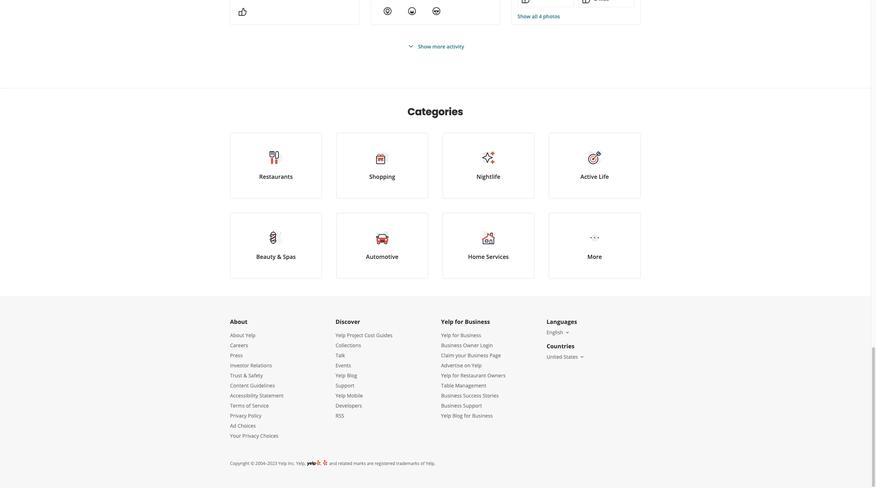 Task type: vqa. For each thing, say whether or not it's contained in the screenshot.
beauty
yes



Task type: locate. For each thing, give the bounding box(es) containing it.
16 chevron down v2 image right states
[[580, 354, 585, 360]]

nightlife
[[477, 173, 501, 181]]

show right 24 chevron down v2 image
[[418, 43, 431, 50]]

cost
[[365, 332, 375, 339]]

blog up the support link
[[347, 372, 357, 379]]

copyright © 2004–2023 yelp inc. yelp,
[[230, 460, 306, 467]]

choices down policy
[[260, 432, 279, 439]]

careers link
[[230, 342, 248, 349]]

1 vertical spatial show
[[418, 43, 431, 50]]

yelp down events
[[336, 372, 346, 379]]

16 chevron down v2 image for countries
[[580, 354, 585, 360]]

like feed item image
[[522, 0, 530, 4], [583, 0, 591, 4]]

yelp right on
[[472, 362, 482, 369]]

advertise
[[441, 362, 463, 369]]

1 horizontal spatial choices
[[260, 432, 279, 439]]

show for show more activity
[[418, 43, 431, 50]]

24 useful v2 image
[[384, 7, 392, 15]]

united states
[[547, 353, 578, 360]]

show
[[518, 13, 531, 20], [418, 43, 431, 50]]

choices
[[238, 422, 256, 429], [260, 432, 279, 439]]

for
[[455, 318, 464, 326], [453, 332, 459, 339], [453, 372, 459, 379], [464, 412, 471, 419]]

home services link
[[443, 213, 535, 279]]

yelp for restaurant owners link
[[441, 372, 506, 379]]

16 chevron down v2 image
[[565, 330, 571, 335], [580, 354, 585, 360]]

0 vertical spatial of
[[246, 402, 251, 409]]

about inside about yelp careers press investor relations trust & safety content guidelines accessibility statement terms of service privacy policy ad choices your privacy choices
[[230, 332, 244, 339]]

,
[[321, 460, 323, 467]]

1 vertical spatial of
[[421, 460, 425, 467]]

investor relations link
[[230, 362, 272, 369]]

automotive
[[366, 253, 399, 261]]

trust & safety link
[[230, 372, 263, 379]]

1 vertical spatial about
[[230, 332, 244, 339]]

and related marks are registered trademarks of yelp.
[[328, 460, 436, 467]]

support down success
[[463, 402, 482, 409]]

talk link
[[336, 352, 345, 359]]

0 vertical spatial 16 chevron down v2 image
[[565, 330, 571, 335]]

1 vertical spatial choices
[[260, 432, 279, 439]]

yelp burst image
[[323, 460, 328, 466]]

show left all
[[518, 13, 531, 20]]

16 chevron down v2 image for languages
[[565, 330, 571, 335]]

1 horizontal spatial support
[[463, 402, 482, 409]]

table
[[441, 382, 454, 389]]

1 vertical spatial blog
[[453, 412, 463, 419]]

16 chevron down v2 image inside english dropdown button
[[565, 330, 571, 335]]

privacy down ad choices link
[[243, 432, 259, 439]]

& inside category navigation section navigation
[[277, 253, 282, 261]]

beauty & spas link
[[230, 213, 322, 279]]

support inside yelp for business business owner login claim your business page advertise on yelp yelp for restaurant owners table management business success stories business support yelp blog for business
[[463, 402, 482, 409]]

about up about yelp link
[[230, 318, 248, 326]]

0 vertical spatial blog
[[347, 372, 357, 379]]

relations
[[251, 362, 272, 369]]

1 horizontal spatial like feed item image
[[583, 0, 591, 4]]

support
[[336, 382, 355, 389], [463, 402, 482, 409]]

yelp down the support link
[[336, 392, 346, 399]]

of
[[246, 402, 251, 409], [421, 460, 425, 467]]

terms
[[230, 402, 245, 409]]

1 horizontal spatial blog
[[453, 412, 463, 419]]

16 chevron down v2 image inside united states popup button
[[580, 354, 585, 360]]

of left yelp.
[[421, 460, 425, 467]]

blog
[[347, 372, 357, 379], [453, 412, 463, 419]]

yelp
[[441, 318, 454, 326], [246, 332, 256, 339], [336, 332, 346, 339], [441, 332, 451, 339], [472, 362, 482, 369], [336, 372, 346, 379], [441, 372, 451, 379], [336, 392, 346, 399], [441, 412, 451, 419], [279, 460, 287, 467]]

of up privacy policy link
[[246, 402, 251, 409]]

discover
[[336, 318, 360, 326]]

show more activity
[[418, 43, 465, 50]]

ad
[[230, 422, 236, 429]]

marks
[[354, 460, 366, 467]]

for up yelp for business link
[[455, 318, 464, 326]]

copyright
[[230, 460, 250, 467]]

privacy down 'terms' at the bottom left of the page
[[230, 412, 247, 419]]

events
[[336, 362, 351, 369]]

&
[[277, 253, 282, 261], [244, 372, 247, 379]]

restaurants
[[259, 173, 293, 181]]

united states button
[[547, 353, 585, 360]]

24 cool v2 image
[[432, 7, 441, 15]]

life
[[599, 173, 609, 181]]

blog down business support link
[[453, 412, 463, 419]]

states
[[564, 353, 578, 360]]

& left spas
[[277, 253, 282, 261]]

service
[[252, 402, 269, 409]]

0 horizontal spatial blog
[[347, 372, 357, 379]]

1 about from the top
[[230, 318, 248, 326]]

related
[[338, 460, 353, 467]]

languages
[[547, 318, 577, 326]]

about yelp link
[[230, 332, 256, 339]]

explore recent activity section section
[[224, 0, 647, 88]]

show inside dropdown button
[[518, 13, 531, 20]]

show all 4 photos
[[518, 13, 560, 20]]

yelp down business support link
[[441, 412, 451, 419]]

about
[[230, 318, 248, 326], [230, 332, 244, 339]]

yelp for business
[[441, 318, 490, 326]]

show all 4 photos button
[[518, 13, 560, 20]]

active life link
[[549, 133, 641, 199]]

0 horizontal spatial &
[[244, 372, 247, 379]]

0 horizontal spatial 16 chevron down v2 image
[[565, 330, 571, 335]]

& right trust
[[244, 372, 247, 379]]

0 horizontal spatial of
[[246, 402, 251, 409]]

2004–2023
[[256, 460, 277, 467]]

rss link
[[336, 412, 344, 419]]

0 vertical spatial support
[[336, 382, 355, 389]]

spas
[[283, 253, 296, 261]]

0 vertical spatial about
[[230, 318, 248, 326]]

16 chevron down v2 image down languages
[[565, 330, 571, 335]]

yelp mobile link
[[336, 392, 363, 399]]

1 horizontal spatial &
[[277, 253, 282, 261]]

support down the 'yelp blog' link
[[336, 382, 355, 389]]

for down advertise
[[453, 372, 459, 379]]

1 vertical spatial 16 chevron down v2 image
[[580, 354, 585, 360]]

0 vertical spatial privacy
[[230, 412, 247, 419]]

about up careers link
[[230, 332, 244, 339]]

1 vertical spatial &
[[244, 372, 247, 379]]

0 horizontal spatial show
[[418, 43, 431, 50]]

1 horizontal spatial 16 chevron down v2 image
[[580, 354, 585, 360]]

success
[[463, 392, 482, 399]]

0 horizontal spatial support
[[336, 382, 355, 389]]

accessibility statement link
[[230, 392, 284, 399]]

about for about yelp careers press investor relations trust & safety content guidelines accessibility statement terms of service privacy policy ad choices your privacy choices
[[230, 332, 244, 339]]

1 horizontal spatial show
[[518, 13, 531, 20]]

yelp up careers link
[[246, 332, 256, 339]]

on
[[465, 362, 471, 369]]

1 vertical spatial support
[[463, 402, 482, 409]]

0 horizontal spatial like feed item image
[[522, 0, 530, 4]]

business down stories
[[472, 412, 493, 419]]

business up yelp blog for business link
[[441, 402, 462, 409]]

services
[[487, 253, 509, 261]]

2 like feed item image from the left
[[583, 0, 591, 4]]

yelp inside about yelp careers press investor relations trust & safety content guidelines accessibility statement terms of service privacy policy ad choices your privacy choices
[[246, 332, 256, 339]]

0 vertical spatial &
[[277, 253, 282, 261]]

choices down privacy policy link
[[238, 422, 256, 429]]

0 vertical spatial show
[[518, 13, 531, 20]]

trust
[[230, 372, 242, 379]]

2 about from the top
[[230, 332, 244, 339]]

privacy
[[230, 412, 247, 419], [243, 432, 259, 439]]

show inside button
[[418, 43, 431, 50]]

0 vertical spatial choices
[[238, 422, 256, 429]]

& inside about yelp careers press investor relations trust & safety content guidelines accessibility statement terms of service privacy policy ad choices your privacy choices
[[244, 372, 247, 379]]

like feed item image
[[238, 7, 247, 16]]



Task type: describe. For each thing, give the bounding box(es) containing it.
advertise on yelp link
[[441, 362, 482, 369]]

guidelines
[[250, 382, 275, 389]]

more
[[588, 253, 602, 261]]

automotive link
[[337, 213, 428, 279]]

yelp blog link
[[336, 372, 357, 379]]

claim
[[441, 352, 455, 359]]

developers
[[336, 402, 362, 409]]

blog inside yelp project cost guides collections talk events yelp blog support yelp mobile developers rss
[[347, 372, 357, 379]]

developers link
[[336, 402, 362, 409]]

owners
[[488, 372, 506, 379]]

1 vertical spatial privacy
[[243, 432, 259, 439]]

yelp up 'table'
[[441, 372, 451, 379]]

yelp project cost guides collections talk events yelp blog support yelp mobile developers rss
[[336, 332, 393, 419]]

yelp left inc.
[[279, 460, 287, 467]]

countries
[[547, 342, 575, 350]]

press
[[230, 352, 243, 359]]

beauty
[[256, 253, 276, 261]]

photos
[[544, 13, 560, 20]]

guides
[[376, 332, 393, 339]]

more link
[[549, 213, 641, 279]]

english
[[547, 329, 564, 336]]

yelp for business link
[[441, 332, 482, 339]]

beauty & spas
[[256, 253, 296, 261]]

yelp up yelp for business link
[[441, 318, 454, 326]]

nightlife link
[[443, 133, 535, 199]]

24 chevron down v2 image
[[407, 42, 415, 51]]

active life
[[581, 173, 609, 181]]

content guidelines link
[[230, 382, 275, 389]]

active
[[581, 173, 598, 181]]

events link
[[336, 362, 351, 369]]

accessibility
[[230, 392, 258, 399]]

safety
[[249, 372, 263, 379]]

inc.
[[288, 460, 295, 467]]

table management link
[[441, 382, 487, 389]]

english button
[[547, 329, 571, 336]]

business up yelp for business link
[[465, 318, 490, 326]]

blog inside yelp for business business owner login claim your business page advertise on yelp yelp for restaurant owners table management business success stories business support yelp blog for business
[[453, 412, 463, 419]]

0 horizontal spatial choices
[[238, 422, 256, 429]]

yelp,
[[296, 460, 306, 467]]

activity
[[447, 43, 465, 50]]

business down 'table'
[[441, 392, 462, 399]]

rss
[[336, 412, 344, 419]]

careers
[[230, 342, 248, 349]]

yelp blog for business link
[[441, 412, 493, 419]]

claim your business page link
[[441, 352, 501, 359]]

login
[[480, 342, 493, 349]]

business owner login link
[[441, 342, 493, 349]]

4
[[539, 13, 542, 20]]

business up claim
[[441, 342, 462, 349]]

yelp project cost guides link
[[336, 332, 393, 339]]

home
[[468, 253, 485, 261]]

stories
[[483, 392, 499, 399]]

shopping
[[370, 173, 395, 181]]

collections link
[[336, 342, 361, 349]]

show more activity button
[[407, 42, 465, 51]]

policy
[[248, 412, 262, 419]]

yelp logo image
[[307, 460, 321, 467]]

mobile
[[347, 392, 363, 399]]

investor
[[230, 362, 249, 369]]

statement
[[260, 392, 284, 399]]

support link
[[336, 382, 355, 389]]

yelp up "collections" link
[[336, 332, 346, 339]]

yelp.
[[426, 460, 436, 467]]

for down business support link
[[464, 412, 471, 419]]

are
[[367, 460, 374, 467]]

yelp up claim
[[441, 332, 451, 339]]

about for about
[[230, 318, 248, 326]]

yelp for business business owner login claim your business page advertise on yelp yelp for restaurant owners table management business success stories business support yelp blog for business
[[441, 332, 506, 419]]

business support link
[[441, 402, 482, 409]]

management
[[455, 382, 487, 389]]

1 horizontal spatial of
[[421, 460, 425, 467]]

show for show all 4 photos
[[518, 13, 531, 20]]

24 funny v2 image
[[408, 7, 417, 15]]

your privacy choices link
[[230, 432, 279, 439]]

restaurants link
[[230, 133, 322, 199]]

1 like feed item image from the left
[[522, 0, 530, 4]]

home services
[[468, 253, 509, 261]]

registered
[[375, 460, 395, 467]]

talk
[[336, 352, 345, 359]]

project
[[347, 332, 363, 339]]

press link
[[230, 352, 243, 359]]

ad choices link
[[230, 422, 256, 429]]

collections
[[336, 342, 361, 349]]

business up owner
[[461, 332, 482, 339]]

for up business owner login link
[[453, 332, 459, 339]]

categories
[[408, 105, 463, 119]]

page
[[490, 352, 501, 359]]

more
[[433, 43, 446, 50]]

support inside yelp project cost guides collections talk events yelp blog support yelp mobile developers rss
[[336, 382, 355, 389]]

your
[[456, 352, 467, 359]]

business down owner
[[468, 352, 489, 359]]

of inside about yelp careers press investor relations trust & safety content guidelines accessibility statement terms of service privacy policy ad choices your privacy choices
[[246, 402, 251, 409]]

your
[[230, 432, 241, 439]]

all
[[532, 13, 538, 20]]

category navigation section navigation
[[223, 88, 648, 296]]



